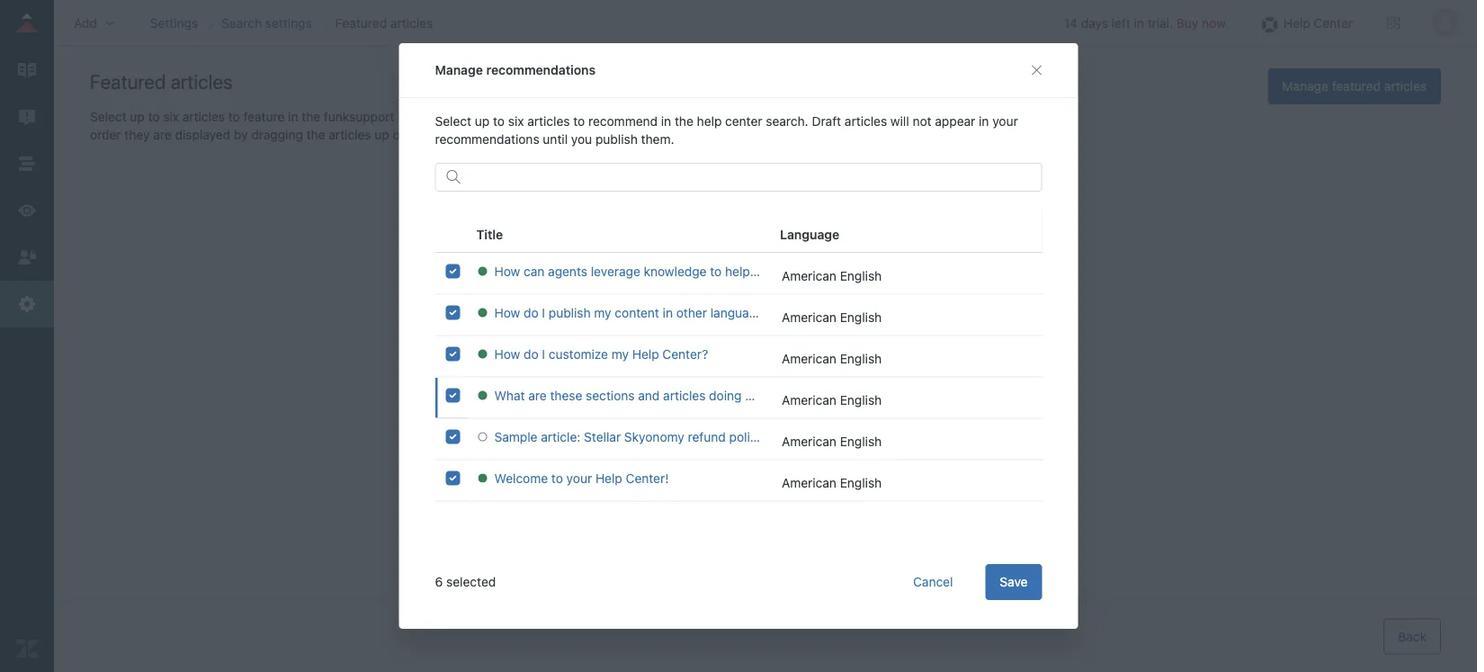 Task type: describe. For each thing, give the bounding box(es) containing it.
here.
[[958, 371, 988, 386]]

draft
[[812, 114, 842, 129]]

feature
[[244, 109, 285, 124]]

in right 'left'
[[1135, 15, 1145, 30]]

0 vertical spatial recommendations
[[486, 63, 596, 77]]

select up to six articles to feature in the funksupport help center search. end users will be able to see the featured articles when searching. you can change the order they are displayed by dragging the articles up or down.
[[90, 109, 1014, 142]]

customize
[[549, 347, 608, 361]]

days
[[1082, 15, 1109, 30]]

agents
[[548, 264, 588, 279]]

featured inside "button"
[[1333, 79, 1382, 94]]

learn more about featured articles
[[447, 127, 648, 142]]

i for customize
[[542, 347, 545, 361]]

cancel button
[[899, 564, 968, 600]]

to right welcome
[[552, 471, 563, 486]]

save
[[1000, 575, 1028, 590]]

6
[[435, 575, 443, 590]]

search settings link
[[222, 15, 312, 30]]

funksupport
[[324, 109, 395, 124]]

other
[[677, 305, 707, 320]]

help center button
[[1254, 9, 1359, 36]]

american english for how do i publish my content in other languages?
[[782, 310, 882, 324]]

no featured articles yet when you add featured articles in help center search you will see them here.
[[544, 349, 988, 386]]

back button
[[1385, 619, 1442, 655]]

do for publish
[[524, 305, 539, 320]]

stellar
[[584, 429, 621, 444]]

14 days left in trial. buy now
[[1065, 15, 1227, 30]]

how can agents leverage knowledge to help customers?
[[495, 264, 821, 279]]

american for how do i customize my help center?
[[782, 351, 837, 366]]

doing
[[709, 388, 742, 403]]

american for sample article: stellar skyonomy refund policies
[[782, 434, 837, 449]]

recommend
[[589, 114, 658, 129]]

help inside no featured articles yet when you add featured articles in help center search you will see them here.
[[743, 371, 768, 386]]

be
[[596, 109, 611, 124]]

sample article: stellar skyonomy refund policies link
[[478, 428, 774, 446]]

in inside no featured articles yet when you add featured articles in help center search you will see them here.
[[729, 371, 740, 386]]

manage articles image
[[15, 59, 39, 82]]

center!
[[626, 471, 669, 486]]

when
[[544, 371, 578, 386]]

them.
[[641, 132, 675, 147]]

add
[[606, 371, 628, 386]]

content
[[615, 305, 660, 320]]

0 horizontal spatial can
[[524, 264, 545, 279]]

your inside select up to six articles to recommend in the help center search. draft articles will not appear in your recommendations until you publish them.
[[993, 114, 1019, 129]]

manage for manage featured articles
[[1283, 79, 1329, 94]]

american english for how do i customize my help center?
[[782, 351, 882, 366]]

1 horizontal spatial up
[[375, 127, 390, 142]]

publish inside select up to six articles to recommend in the help center search. draft articles will not appear in your recommendations until you publish them.
[[596, 132, 638, 147]]

english for sample article: stellar skyonomy refund policies
[[840, 434, 882, 449]]

search
[[222, 15, 262, 30]]

until
[[543, 132, 568, 147]]

arrange content image
[[15, 152, 39, 176]]

by
[[234, 127, 248, 142]]

to up the by
[[228, 109, 240, 124]]

refund
[[688, 429, 726, 444]]

english for what are these sections and articles doing here?
[[840, 392, 882, 407]]

settings link
[[150, 15, 198, 30]]

see inside no featured articles yet when you add featured articles in help center search you will see them here.
[[901, 371, 922, 386]]

they
[[125, 127, 150, 142]]

up for manage
[[475, 114, 490, 129]]

how for how do i publish my content in other languages?
[[495, 305, 521, 320]]

help inside 'help center' "button"
[[1284, 15, 1311, 30]]

sample
[[495, 429, 538, 444]]

how do i customize my help center?
[[495, 347, 709, 361]]

now
[[1203, 15, 1227, 30]]

in inside "link"
[[663, 305, 673, 320]]

0 horizontal spatial featured
[[90, 69, 166, 93]]

see inside select up to six articles to feature in the funksupport help center search. end users will be able to see the featured articles when searching. you can change the order they are displayed by dragging the articles up or down.
[[657, 109, 678, 124]]

english for how do i publish my content in other languages?
[[840, 310, 882, 324]]

american for how can agents leverage knowledge to help customers?
[[782, 268, 837, 283]]

knowledge
[[644, 264, 707, 279]]

what are these sections and articles doing here?
[[495, 388, 778, 403]]

close modal image
[[1030, 63, 1045, 77]]

to right knowledge
[[710, 264, 722, 279]]

american for how do i publish my content in other languages?
[[782, 310, 837, 324]]

1 horizontal spatial featured articles
[[335, 15, 433, 30]]

these
[[550, 388, 583, 403]]

featured inside select up to six articles to feature in the funksupport help center search. end users will be able to see the featured articles when searching. you can change the order they are displayed by dragging the articles up or down.
[[703, 109, 752, 124]]

end
[[513, 109, 535, 124]]

to left be
[[574, 114, 585, 129]]

how for how can agents leverage knowledge to help customers?
[[495, 264, 521, 279]]

users
[[539, 109, 570, 124]]

how do i customize my help center? link
[[478, 345, 761, 363]]

your inside welcome to your help center! link
[[567, 471, 592, 486]]

14
[[1065, 15, 1078, 30]]

back
[[1399, 629, 1428, 644]]

here?
[[746, 388, 778, 403]]

you inside select up to six articles to recommend in the help center search. draft articles will not appear in your recommendations until you publish them.
[[571, 132, 592, 147]]

center
[[1315, 15, 1354, 30]]

settings
[[150, 15, 198, 30]]

can inside select up to six articles to feature in the funksupport help center search. end users will be able to see the featured articles when searching. you can change the order they are displayed by dragging the articles up or down.
[[925, 109, 946, 124]]

selected
[[446, 575, 496, 590]]

up for featured
[[130, 109, 145, 124]]

you
[[900, 109, 921, 124]]

language
[[780, 227, 840, 242]]

settings
[[265, 15, 312, 30]]

manage featured articles
[[1283, 79, 1428, 94]]

help up languages? in the top of the page
[[726, 264, 750, 279]]

article:
[[541, 429, 581, 444]]

settings image
[[15, 293, 39, 316]]

manage recommendations
[[435, 63, 596, 77]]

english for how can agents leverage knowledge to help customers?
[[840, 268, 882, 283]]

english for how do i customize my help center?
[[840, 351, 882, 366]]

6 selected
[[435, 575, 496, 590]]

how can agents leverage knowledge to help customers? link
[[478, 262, 821, 280]]

order
[[90, 127, 121, 142]]

when
[[801, 109, 833, 124]]

skyonomy
[[625, 429, 685, 444]]

and
[[638, 388, 660, 403]]

able
[[614, 109, 639, 124]]

user permissions image
[[15, 246, 39, 269]]

1 vertical spatial featured articles
[[90, 69, 233, 93]]

searching.
[[836, 109, 896, 124]]



Task type: locate. For each thing, give the bounding box(es) containing it.
1 horizontal spatial help
[[633, 347, 659, 361]]

up
[[130, 109, 145, 124], [475, 114, 490, 129], [375, 127, 390, 142]]

english
[[840, 268, 882, 283], [840, 310, 882, 324], [840, 351, 882, 366], [840, 392, 882, 407], [840, 434, 882, 449], [840, 475, 882, 490]]

help inside select up to six articles to feature in the funksupport help center search. end users will be able to see the featured articles when searching. you can change the order they are displayed by dragging the articles up or down.
[[398, 109, 423, 124]]

will left be
[[574, 109, 593, 124]]

are inside "what are these sections and articles doing here?" link
[[529, 388, 547, 403]]

help right able
[[697, 114, 722, 129]]

0 vertical spatial publish
[[596, 132, 638, 147]]

1 horizontal spatial select
[[435, 114, 472, 129]]

1 vertical spatial i
[[542, 347, 545, 361]]

in right appear
[[979, 114, 990, 129]]

0 horizontal spatial publish
[[549, 305, 591, 320]]

the
[[302, 109, 321, 124], [681, 109, 700, 124], [995, 109, 1014, 124], [675, 114, 694, 129], [307, 127, 325, 142]]

select for manage recommendations
[[435, 114, 472, 129]]

featured right settings
[[335, 15, 387, 30]]

i inside "link"
[[542, 305, 545, 320]]

featured up and
[[631, 371, 680, 386]]

1 horizontal spatial publish
[[596, 132, 638, 147]]

learn
[[447, 127, 479, 142]]

featured up doing
[[707, 349, 767, 369]]

can
[[925, 109, 946, 124], [524, 264, 545, 279]]

manage
[[435, 63, 483, 77], [1283, 79, 1329, 94]]

down.
[[408, 127, 443, 142]]

1 vertical spatial manage
[[1283, 79, 1329, 94]]

0 horizontal spatial manage
[[435, 63, 483, 77]]

you right until
[[571, 132, 592, 147]]

0 vertical spatial i
[[542, 305, 545, 320]]

select inside select up to six articles to recommend in the help center search. draft articles will not appear in your recommendations until you publish them.
[[435, 114, 472, 129]]

will for six
[[891, 114, 910, 129]]

0 vertical spatial your
[[993, 114, 1019, 129]]

1 horizontal spatial manage
[[1283, 79, 1329, 94]]

1 vertical spatial how
[[495, 305, 521, 320]]

you
[[571, 132, 592, 147], [581, 371, 602, 386], [855, 371, 876, 386]]

center up here?
[[771, 371, 809, 386]]

do up how do i customize my help center?
[[524, 305, 539, 320]]

articles inside "button"
[[1385, 79, 1428, 94]]

dragging
[[251, 127, 303, 142]]

center inside select up to six articles to recommend in the help center search. draft articles will not appear in your recommendations until you publish them.
[[726, 114, 763, 129]]

manage down 'help center' "button"
[[1283, 79, 1329, 94]]

up up they
[[130, 109, 145, 124]]

six for articles
[[163, 109, 179, 124]]

my up the add
[[612, 347, 629, 361]]

how for how do i customize my help center?
[[495, 347, 521, 361]]

do up what
[[524, 347, 539, 361]]

select inside select up to six articles to feature in the funksupport help center search. end users will be able to see the featured articles when searching. you can change the order they are displayed by dragging the articles up or down.
[[90, 109, 127, 124]]

center for six
[[426, 109, 464, 124]]

1 do from the top
[[524, 305, 539, 320]]

welcome to your help center!
[[495, 471, 669, 486]]

american for what are these sections and articles doing here?
[[782, 392, 837, 407]]

featured articles
[[335, 15, 433, 30], [90, 69, 233, 93]]

2 vertical spatial how
[[495, 347, 521, 361]]

0 vertical spatial are
[[153, 127, 172, 142]]

2 horizontal spatial up
[[475, 114, 490, 129]]

search
[[812, 371, 851, 386]]

american english for welcome to your help center!
[[782, 475, 882, 490]]

0 horizontal spatial see
[[657, 109, 678, 124]]

center inside no featured articles yet when you add featured articles in help center search you will see them here.
[[771, 371, 809, 386]]

0 horizontal spatial six
[[163, 109, 179, 124]]

what
[[495, 388, 525, 403]]

1 vertical spatial are
[[529, 388, 547, 403]]

2 horizontal spatial center
[[771, 371, 809, 386]]

select
[[90, 109, 127, 124], [435, 114, 472, 129]]

2 vertical spatial help
[[596, 471, 623, 486]]

4 american from the top
[[782, 392, 837, 407]]

cancel
[[914, 575, 954, 590]]

help up here?
[[743, 371, 768, 386]]

1 american from the top
[[782, 268, 837, 283]]

select up to six articles to recommend in the help center search. draft articles will not appear in your recommendations until you publish them.
[[435, 114, 1019, 147]]

zendesk image
[[15, 637, 39, 661]]

you right search
[[855, 371, 876, 386]]

will left them
[[879, 371, 898, 386]]

my
[[594, 305, 612, 320], [612, 347, 629, 361]]

buy
[[1177, 15, 1199, 30]]

languages?
[[711, 305, 777, 320]]

recommendations down end
[[435, 132, 540, 147]]

0 horizontal spatial up
[[130, 109, 145, 124]]

will for yet
[[879, 371, 898, 386]]

six for recommendations
[[508, 114, 524, 129]]

are
[[153, 127, 172, 142], [529, 388, 547, 403]]

center?
[[663, 347, 709, 361]]

1 vertical spatial my
[[612, 347, 629, 361]]

manage up learn
[[435, 63, 483, 77]]

0 horizontal spatial select
[[90, 109, 127, 124]]

six inside select up to six articles to feature in the funksupport help center search. end users will be able to see the featured articles when searching. you can change the order they are displayed by dragging the articles up or down.
[[163, 109, 179, 124]]

2 i from the top
[[542, 347, 545, 361]]

to
[[148, 109, 160, 124], [228, 109, 240, 124], [642, 109, 654, 124], [493, 114, 505, 129], [574, 114, 585, 129], [710, 264, 722, 279], [552, 471, 563, 486]]

how do i publish my content in other languages? link
[[478, 304, 777, 322]]

recommendations up users
[[486, 63, 596, 77]]

will left not
[[891, 114, 910, 129]]

my for help
[[612, 347, 629, 361]]

displayed
[[175, 127, 230, 142]]

do inside "link"
[[524, 305, 539, 320]]

1 english from the top
[[840, 268, 882, 283]]

select for featured articles
[[90, 109, 127, 124]]

manage featured articles button
[[1269, 68, 1442, 104]]

2 horizontal spatial help
[[1284, 15, 1311, 30]]

in left other
[[663, 305, 673, 320]]

american english for what are these sections and articles doing here?
[[782, 392, 882, 407]]

left
[[1112, 15, 1131, 30]]

4 american english from the top
[[782, 392, 882, 407]]

american english for sample article: stellar skyonomy refund policies
[[782, 434, 882, 449]]

publish inside "link"
[[549, 305, 591, 320]]

save button
[[986, 564, 1043, 600]]

my left content
[[594, 305, 612, 320]]

sample article: stellar skyonomy refund policies
[[495, 429, 774, 444]]

up inside select up to six articles to recommend in the help center search. draft articles will not appear in your recommendations until you publish them.
[[475, 114, 490, 129]]

0 horizontal spatial your
[[567, 471, 592, 486]]

0 vertical spatial my
[[594, 305, 612, 320]]

recommendations inside select up to six articles to recommend in the help center search. draft articles will not appear in your recommendations until you publish them.
[[435, 132, 540, 147]]

can right "you"
[[925, 109, 946, 124]]

featured
[[335, 15, 387, 30], [90, 69, 166, 93]]

0 vertical spatial featured
[[335, 15, 387, 30]]

more
[[483, 127, 513, 142]]

help left center
[[1284, 15, 1311, 30]]

center for yet
[[771, 371, 809, 386]]

help up or
[[398, 109, 423, 124]]

1 horizontal spatial can
[[925, 109, 946, 124]]

how inside "link"
[[495, 305, 521, 320]]

6 american english from the top
[[782, 475, 882, 490]]

1 vertical spatial do
[[524, 347, 539, 361]]

manage for manage recommendations
[[435, 63, 483, 77]]

six inside select up to six articles to recommend in the help center search. draft articles will not appear in your recommendations until you publish them.
[[508, 114, 524, 129]]

0 vertical spatial see
[[657, 109, 678, 124]]

(opens in a new tab) image
[[648, 130, 661, 141]]

to up they
[[148, 109, 160, 124]]

0 horizontal spatial search.
[[467, 109, 510, 124]]

1 horizontal spatial featured
[[335, 15, 387, 30]]

0 horizontal spatial help
[[596, 471, 623, 486]]

search. up more
[[467, 109, 510, 124]]

welcome to your help center! link
[[478, 469, 761, 487]]

1 i from the top
[[542, 305, 545, 320]]

customers?
[[754, 264, 821, 279]]

you left the add
[[581, 371, 602, 386]]

up left end
[[475, 114, 490, 129]]

search settings
[[222, 15, 312, 30]]

2 english from the top
[[840, 310, 882, 324]]

1 vertical spatial publish
[[549, 305, 591, 320]]

5 american english from the top
[[782, 434, 882, 449]]

are inside select up to six articles to feature in the funksupport help center search. end users will be able to see the featured articles when searching. you can change the order they are displayed by dragging the articles up or down.
[[153, 127, 172, 142]]

0 vertical spatial can
[[925, 109, 946, 124]]

3 how from the top
[[495, 347, 521, 361]]

your down article:
[[567, 471, 592, 486]]

1 horizontal spatial see
[[901, 371, 922, 386]]

american for welcome to your help center!
[[782, 475, 837, 490]]

to left end
[[493, 114, 505, 129]]

2 american english from the top
[[782, 310, 882, 324]]

3 american from the top
[[782, 351, 837, 366]]

search. inside select up to six articles to recommend in the help center search. draft articles will not appear in your recommendations until you publish them.
[[766, 114, 809, 129]]

leverage
[[591, 264, 641, 279]]

1 vertical spatial recommendations
[[435, 132, 540, 147]]

6 american from the top
[[782, 475, 837, 490]]

help left center!
[[596, 471, 623, 486]]

featured up they
[[90, 69, 166, 93]]

3 american english from the top
[[782, 351, 882, 366]]

will inside no featured articles yet when you add featured articles in help center search you will see them here.
[[879, 371, 898, 386]]

1 american english from the top
[[782, 268, 882, 283]]

0 horizontal spatial are
[[153, 127, 172, 142]]

help left center? at the bottom of the page
[[633, 347, 659, 361]]

publish
[[596, 132, 638, 147], [549, 305, 591, 320]]

0 vertical spatial help
[[1284, 15, 1311, 30]]

0 vertical spatial do
[[524, 305, 539, 320]]

1 horizontal spatial search.
[[766, 114, 809, 129]]

1 vertical spatial help
[[633, 347, 659, 361]]

yet
[[828, 349, 850, 369]]

featured down users
[[553, 127, 602, 142]]

in inside select up to six articles to feature in the funksupport help center search. end users will be able to see the featured articles when searching. you can change the order they are displayed by dragging the articles up or down.
[[288, 109, 298, 124]]

see left them
[[901, 371, 922, 386]]

policies
[[730, 429, 774, 444]]

navigation containing settings
[[147, 9, 437, 36]]

recommendations
[[486, 63, 596, 77], [435, 132, 540, 147]]

search. inside select up to six articles to feature in the funksupport help center search. end users will be able to see the featured articles when searching. you can change the order they are displayed by dragging the articles up or down.
[[467, 109, 510, 124]]

5 english from the top
[[840, 434, 882, 449]]

welcome
[[495, 471, 548, 486]]

None field
[[469, 169, 1031, 185]]

publish down the agents
[[549, 305, 591, 320]]

not
[[913, 114, 932, 129]]

search. left draft
[[766, 114, 809, 129]]

help inside welcome to your help center! link
[[596, 471, 623, 486]]

select up order on the left of page
[[90, 109, 127, 124]]

0 vertical spatial featured articles
[[335, 15, 433, 30]]

are right what
[[529, 388, 547, 403]]

center inside select up to six articles to feature in the funksupport help center search. end users will be able to see the featured articles when searching. you can change the order they are displayed by dragging the articles up or down.
[[426, 109, 464, 124]]

what are these sections and articles doing here? link
[[478, 387, 778, 405]]

customize design image
[[15, 199, 39, 222]]

zendesk products image
[[1388, 17, 1401, 29]]

sections
[[586, 388, 635, 403]]

in up dragging
[[288, 109, 298, 124]]

featured down center
[[1333, 79, 1382, 94]]

appear
[[936, 114, 976, 129]]

your right change
[[993, 114, 1019, 129]]

in
[[1135, 15, 1145, 30], [288, 109, 298, 124], [661, 114, 672, 129], [979, 114, 990, 129], [663, 305, 673, 320], [729, 371, 740, 386]]

english for welcome to your help center!
[[840, 475, 882, 490]]

1 vertical spatial featured
[[90, 69, 166, 93]]

1 vertical spatial can
[[524, 264, 545, 279]]

i
[[542, 305, 545, 320], [542, 347, 545, 361]]

see up (opens in a new tab) image in the left top of the page
[[657, 109, 678, 124]]

1 how from the top
[[495, 264, 521, 279]]

6 english from the top
[[840, 475, 882, 490]]

1 vertical spatial your
[[567, 471, 592, 486]]

trial.
[[1148, 15, 1174, 30]]

help inside the how do i customize my help center? link
[[633, 347, 659, 361]]

up left or
[[375, 127, 390, 142]]

i for publish
[[542, 305, 545, 320]]

1 horizontal spatial are
[[529, 388, 547, 403]]

will
[[574, 109, 593, 124], [891, 114, 910, 129], [879, 371, 898, 386]]

in up doing
[[729, 371, 740, 386]]

center left "when"
[[726, 114, 763, 129]]

no
[[682, 349, 702, 369]]

american english for how can agents leverage knowledge to help customers?
[[782, 268, 882, 283]]

manage inside "button"
[[1283, 79, 1329, 94]]

0 horizontal spatial center
[[426, 109, 464, 124]]

4 english from the top
[[840, 392, 882, 407]]

help
[[398, 109, 423, 124], [697, 114, 722, 129], [726, 264, 750, 279], [743, 371, 768, 386]]

0 vertical spatial manage
[[435, 63, 483, 77]]

do for customize
[[524, 347, 539, 361]]

learn more about featured articles link
[[447, 127, 661, 142]]

help center
[[1284, 15, 1354, 30]]

1 horizontal spatial six
[[508, 114, 524, 129]]

to up (opens in a new tab) image in the left top of the page
[[642, 109, 654, 124]]

select left more
[[435, 114, 472, 129]]

or
[[393, 127, 405, 142]]

about
[[516, 127, 549, 142]]

2 do from the top
[[524, 347, 539, 361]]

center
[[426, 109, 464, 124], [726, 114, 763, 129], [771, 371, 809, 386]]

center up learn
[[426, 109, 464, 124]]

moderate content image
[[15, 105, 39, 129]]

american english
[[782, 268, 882, 283], [782, 310, 882, 324], [782, 351, 882, 366], [782, 392, 882, 407], [782, 434, 882, 449], [782, 475, 882, 490]]

can left the agents
[[524, 264, 545, 279]]

1 vertical spatial see
[[901, 371, 922, 386]]

my inside "link"
[[594, 305, 612, 320]]

will inside select up to six articles to recommend in the help center search. draft articles will not appear in your recommendations until you publish them.
[[891, 114, 910, 129]]

the inside select up to six articles to recommend in the help center search. draft articles will not appear in your recommendations until you publish them.
[[675, 114, 694, 129]]

3 english from the top
[[840, 351, 882, 366]]

how do i publish my content in other languages?
[[495, 305, 777, 320]]

2 american from the top
[[782, 310, 837, 324]]

are right they
[[153, 127, 172, 142]]

search.
[[467, 109, 510, 124], [766, 114, 809, 129]]

0 vertical spatial how
[[495, 264, 521, 279]]

how
[[495, 264, 521, 279], [495, 305, 521, 320], [495, 347, 521, 361]]

publish down the recommend
[[596, 132, 638, 147]]

your
[[993, 114, 1019, 129], [567, 471, 592, 486]]

them
[[925, 371, 955, 386]]

2 how from the top
[[495, 305, 521, 320]]

1 horizontal spatial center
[[726, 114, 763, 129]]

featured left "when"
[[703, 109, 752, 124]]

will inside select up to six articles to feature in the funksupport help center search. end users will be able to see the featured articles when searching. you can change the order they are displayed by dragging the articles up or down.
[[574, 109, 593, 124]]

change
[[949, 109, 992, 124]]

navigation
[[147, 9, 437, 36]]

5 american from the top
[[782, 434, 837, 449]]

1 horizontal spatial your
[[993, 114, 1019, 129]]

see
[[657, 109, 678, 124], [901, 371, 922, 386]]

help inside select up to six articles to recommend in the help center search. draft articles will not appear in your recommendations until you publish them.
[[697, 114, 722, 129]]

title
[[477, 227, 503, 242]]

my for content
[[594, 305, 612, 320]]

featured
[[1333, 79, 1382, 94], [703, 109, 752, 124], [553, 127, 602, 142], [707, 349, 767, 369], [631, 371, 680, 386]]

six
[[163, 109, 179, 124], [508, 114, 524, 129]]

in up them.
[[661, 114, 672, 129]]

0 horizontal spatial featured articles
[[90, 69, 233, 93]]



Task type: vqa. For each thing, say whether or not it's contained in the screenshot.
PROCESSING
no



